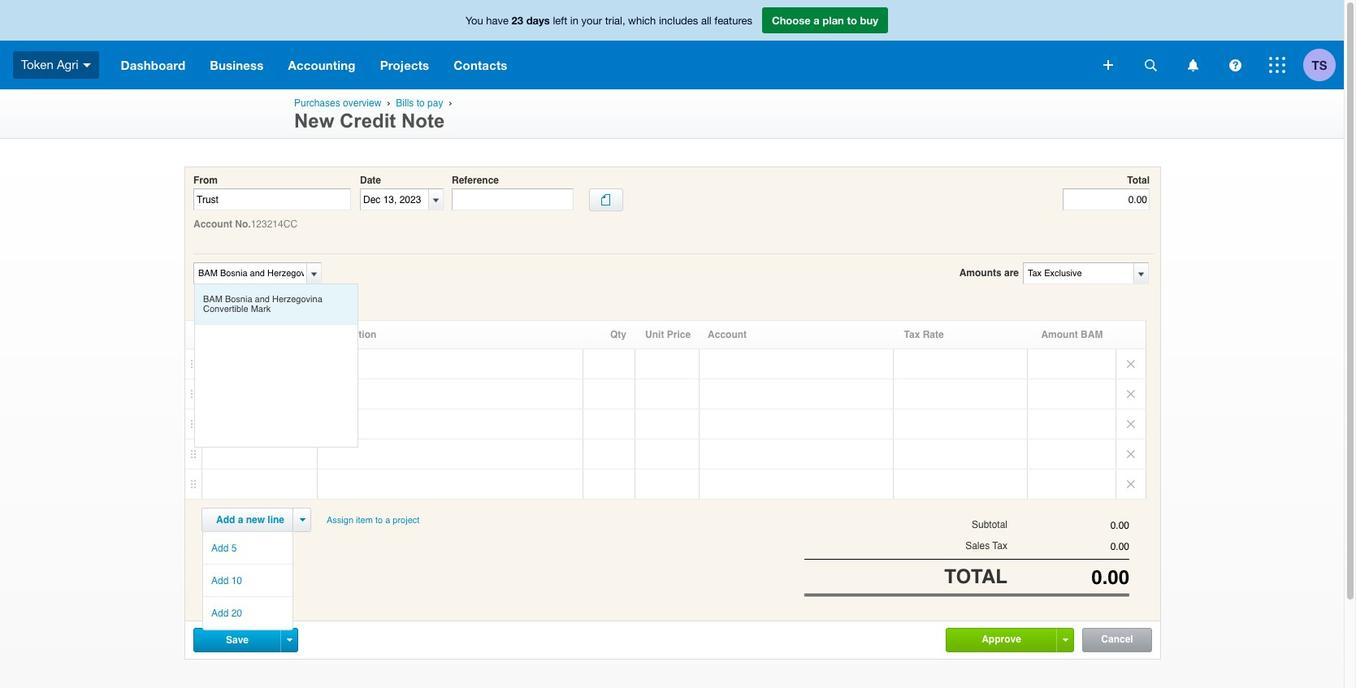 Task type: locate. For each thing, give the bounding box(es) containing it.
›
[[387, 98, 391, 108], [449, 98, 452, 108]]

1 vertical spatial delete line item image
[[1117, 470, 1146, 499]]

accounting button
[[276, 41, 368, 89]]

add left 10 at the bottom of the page
[[211, 576, 229, 587]]

assign item to a project link
[[319, 508, 427, 533]]

0 horizontal spatial a
[[238, 515, 243, 526]]

features
[[715, 15, 753, 27]]

0 horizontal spatial account
[[193, 219, 232, 230]]

to right item
[[375, 516, 383, 526]]

1 › from the left
[[387, 98, 391, 108]]

token agri
[[21, 58, 78, 71]]

new
[[246, 515, 265, 526]]

account no. 123214cc
[[193, 219, 298, 230]]

2 vertical spatial delete line item image
[[1117, 440, 1146, 469]]

0 vertical spatial tax
[[904, 329, 920, 341]]

a
[[814, 14, 820, 27], [238, 515, 243, 526], [385, 516, 390, 526]]

exchange rates link
[[223, 301, 289, 311]]

your
[[582, 15, 602, 27]]

1 vertical spatial delete line item image
[[1117, 410, 1146, 439]]

delete line item image
[[1117, 350, 1146, 379], [1117, 410, 1146, 439], [1117, 440, 1146, 469]]

a left plan
[[814, 14, 820, 27]]

mark
[[251, 304, 271, 315]]

in
[[570, 15, 579, 27]]

buy
[[860, 14, 879, 27]]

1 vertical spatial account
[[708, 329, 747, 341]]

0 horizontal spatial bam
[[203, 294, 223, 305]]

bam
[[269, 290, 288, 301], [203, 294, 223, 305], [1081, 329, 1103, 341]]

all
[[701, 15, 712, 27]]

add for add a new line
[[216, 515, 235, 526]]

2 horizontal spatial to
[[847, 14, 858, 27]]

cancel
[[1102, 634, 1134, 645]]

1 horizontal spatial ›
[[449, 98, 452, 108]]

bam inside the 'bam bosnia and herzegovina convertible mark'
[[203, 294, 223, 305]]

add 5 link
[[203, 533, 293, 564]]

account left no.
[[193, 219, 232, 230]]

a inside banner
[[814, 14, 820, 27]]

add for add 20
[[211, 608, 229, 620]]

1 vertical spatial to
[[417, 98, 425, 109]]

more add line options... image
[[300, 519, 305, 522]]

delete line item image
[[1117, 380, 1146, 409], [1117, 470, 1146, 499]]

a for new
[[238, 515, 243, 526]]

0 vertical spatial account
[[193, 219, 232, 230]]

add
[[216, 515, 235, 526], [211, 543, 229, 555], [211, 576, 229, 587], [211, 608, 229, 620]]

tax
[[904, 329, 920, 341], [993, 541, 1008, 552]]

› left bills
[[387, 98, 391, 108]]

qty
[[610, 329, 627, 341]]

business
[[210, 58, 264, 72]]

accounting
[[288, 58, 356, 72]]

cancel button
[[1084, 629, 1152, 652]]

to left buy
[[847, 14, 858, 27]]

account right price
[[708, 329, 747, 341]]

choose a plan to buy
[[772, 14, 879, 27]]

convertible
[[203, 304, 248, 315]]

1 horizontal spatial to
[[417, 98, 425, 109]]

rate
[[923, 329, 944, 341]]

None text field
[[1008, 542, 1130, 553], [1008, 566, 1130, 589], [1008, 542, 1130, 553], [1008, 566, 1130, 589]]

herzegovina
[[272, 294, 323, 305]]

bam right 1
[[203, 294, 223, 305]]

0 vertical spatial to
[[847, 14, 858, 27]]

add for add 5
[[211, 543, 229, 555]]

new
[[294, 110, 334, 132]]

rates
[[265, 301, 289, 311]]

2 horizontal spatial a
[[814, 14, 820, 27]]

)
[[217, 301, 220, 311]]

to left pay
[[417, 98, 425, 109]]

add left 5
[[211, 543, 229, 555]]

dashboard
[[121, 58, 186, 72]]

2 vertical spatial to
[[375, 516, 383, 526]]

=
[[226, 290, 232, 301]]

svg image inside token agri popup button
[[83, 63, 91, 67]]

token agri button
[[0, 41, 109, 89]]

13 dec 2023
[[198, 290, 322, 311]]

are
[[1005, 267, 1019, 279]]

123214cc
[[251, 219, 298, 230]]

add 20
[[211, 608, 242, 620]]

1 horizontal spatial bam
[[269, 290, 288, 301]]

add 5
[[211, 543, 237, 555]]

bam up rates
[[269, 290, 288, 301]]

a left new
[[238, 515, 243, 526]]

1
[[198, 290, 203, 301]]

to inside purchases overview › bills to pay › new credit note
[[417, 98, 425, 109]]

1 vertical spatial tax
[[993, 541, 1008, 552]]

svg image
[[1188, 59, 1199, 71], [1104, 60, 1114, 70]]

1 horizontal spatial tax
[[993, 541, 1008, 552]]

projects button
[[368, 41, 442, 89]]

banner containing ts
[[0, 0, 1344, 89]]

approve link
[[947, 629, 1057, 651]]

trial,
[[605, 15, 626, 27]]

0 vertical spatial delete line item image
[[1117, 380, 1146, 409]]

0 vertical spatial delete line item image
[[1117, 350, 1146, 379]]

bam right the amount at the top of page
[[1081, 329, 1103, 341]]

banner
[[0, 0, 1344, 89]]

ts
[[1312, 57, 1328, 72]]

3 delete line item image from the top
[[1117, 440, 1146, 469]]

add up 'add 5'
[[216, 515, 235, 526]]

you
[[466, 15, 483, 27]]

item
[[356, 516, 373, 526]]

› right pay
[[449, 98, 452, 108]]

1 horizontal spatial account
[[708, 329, 747, 341]]

0 horizontal spatial ›
[[387, 98, 391, 108]]

1 horizontal spatial a
[[385, 516, 390, 526]]

no.
[[235, 219, 251, 230]]

which
[[628, 15, 656, 27]]

sales tax
[[966, 541, 1008, 552]]

unit price
[[645, 329, 691, 341]]

13
[[294, 290, 304, 301]]

a left the project
[[385, 516, 390, 526]]

to
[[847, 14, 858, 27], [417, 98, 425, 109], [375, 516, 383, 526]]

business button
[[198, 41, 276, 89]]

amount
[[1042, 329, 1078, 341]]

contacts
[[454, 58, 508, 72]]

tax left rate on the top right of page
[[904, 329, 920, 341]]

dec
[[306, 290, 322, 301]]

account
[[193, 219, 232, 230], [708, 329, 747, 341]]

tax right sales
[[993, 541, 1008, 552]]

more save options... image
[[287, 639, 292, 642]]

add left 20
[[211, 608, 229, 620]]

bosnia
[[225, 294, 252, 305]]

) exchange rates
[[217, 301, 289, 311]]

None text field
[[193, 189, 351, 211], [194, 263, 304, 284], [1024, 263, 1133, 284], [1008, 520, 1130, 532], [193, 189, 351, 211], [194, 263, 304, 284], [1024, 263, 1133, 284], [1008, 520, 1130, 532]]

svg image
[[1270, 57, 1286, 73], [1145, 59, 1157, 71], [1229, 59, 1242, 71], [83, 63, 91, 67]]

pay
[[428, 98, 443, 109]]

amount bam
[[1042, 329, 1103, 341]]

purchases
[[294, 98, 340, 109]]

1 usd = 1.81243 bam (
[[198, 290, 294, 301]]



Task type: vqa. For each thing, say whether or not it's contained in the screenshot.
ACCOUNT to the left
yes



Task type: describe. For each thing, give the bounding box(es) containing it.
ts button
[[1304, 41, 1344, 89]]

price
[[667, 329, 691, 341]]

days
[[526, 14, 550, 27]]

5
[[231, 543, 237, 555]]

bam bosnia and herzegovina convertible mark
[[203, 294, 323, 315]]

Date text field
[[361, 190, 428, 210]]

have
[[486, 15, 509, 27]]

1 delete line item image from the top
[[1117, 350, 1146, 379]]

1 delete line item image from the top
[[1117, 380, 1146, 409]]

more approve options... image
[[1063, 639, 1069, 642]]

approve
[[982, 634, 1022, 645]]

note
[[402, 110, 445, 132]]

tax rate
[[904, 329, 944, 341]]

amounts are
[[960, 267, 1019, 279]]

add 20 link
[[203, 598, 293, 629]]

project
[[393, 516, 420, 526]]

(
[[291, 290, 294, 301]]

projects
[[380, 58, 429, 72]]

add 10 link
[[203, 565, 293, 597]]

total
[[1128, 175, 1150, 186]]

choose
[[772, 14, 811, 27]]

a for plan
[[814, 14, 820, 27]]

save link
[[194, 629, 280, 652]]

agri
[[57, 58, 78, 71]]

token
[[21, 58, 53, 71]]

reference
[[452, 175, 499, 186]]

account for account
[[708, 329, 747, 341]]

bills
[[396, 98, 414, 109]]

contacts button
[[442, 41, 520, 89]]

credit
[[340, 110, 396, 132]]

subtotal
[[972, 520, 1008, 531]]

add for add 10
[[211, 576, 229, 587]]

2 horizontal spatial bam
[[1081, 329, 1103, 341]]

20
[[231, 608, 242, 620]]

account for account no. 123214cc
[[193, 219, 232, 230]]

left
[[553, 15, 568, 27]]

bills to pay link
[[396, 98, 443, 109]]

sales
[[966, 541, 990, 552]]

plan
[[823, 14, 844, 27]]

you have 23 days left in your trial, which includes all features
[[466, 14, 753, 27]]

usd
[[205, 290, 224, 301]]

1 horizontal spatial svg image
[[1188, 59, 1199, 71]]

2023
[[198, 301, 217, 311]]

23
[[512, 14, 524, 27]]

amounts
[[960, 267, 1002, 279]]

exchange
[[223, 301, 263, 311]]

assign
[[327, 516, 354, 526]]

0 horizontal spatial to
[[375, 516, 383, 526]]

save
[[226, 635, 249, 646]]

purchases overview link
[[294, 98, 382, 109]]

Total text field
[[1063, 189, 1150, 211]]

0 horizontal spatial svg image
[[1104, 60, 1114, 70]]

total
[[945, 565, 1008, 588]]

0 horizontal spatial tax
[[904, 329, 920, 341]]

add 10
[[211, 576, 242, 587]]

date
[[360, 175, 381, 186]]

2 › from the left
[[449, 98, 452, 108]]

add a new line link
[[206, 509, 294, 532]]

dashboard link
[[109, 41, 198, 89]]

purchases overview › bills to pay › new credit note
[[294, 98, 455, 132]]

from
[[193, 175, 218, 186]]

and
[[255, 294, 270, 305]]

2 delete line item image from the top
[[1117, 470, 1146, 499]]

2 delete line item image from the top
[[1117, 410, 1146, 439]]

1.81243
[[234, 290, 266, 301]]

add a new line
[[216, 515, 285, 526]]

Reference text field
[[452, 189, 574, 211]]

description
[[323, 329, 377, 341]]

overview
[[343, 98, 382, 109]]

includes
[[659, 15, 698, 27]]

assign item to a project
[[327, 516, 420, 526]]

line
[[268, 515, 285, 526]]

10
[[231, 576, 242, 587]]



